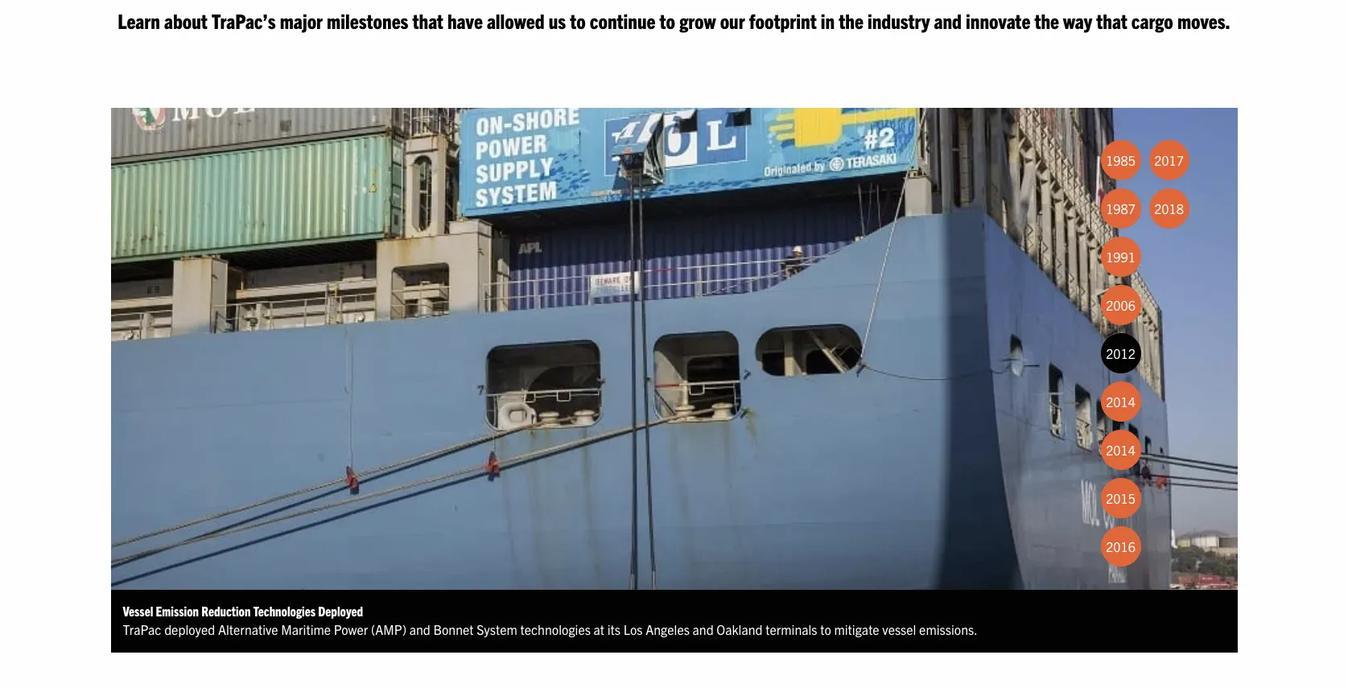 Task type: describe. For each thing, give the bounding box(es) containing it.
1 the from the left
[[839, 7, 864, 33]]

los
[[624, 622, 643, 638]]

mitigate
[[834, 622, 880, 638]]

technologies
[[520, 622, 591, 638]]

1 that from the left
[[413, 7, 443, 33]]

our
[[720, 7, 745, 33]]

vessel
[[123, 603, 153, 619]]

2 that from the left
[[1097, 7, 1128, 33]]

2018
[[1154, 201, 1184, 217]]

1985
[[1106, 152, 1136, 168]]

trapac
[[123, 622, 161, 638]]

power
[[334, 622, 368, 638]]

milestones
[[327, 7, 408, 33]]

2 2014 from the top
[[1106, 442, 1136, 458]]

continue
[[590, 7, 656, 33]]

oakland
[[717, 622, 763, 638]]

system
[[477, 622, 517, 638]]

deployed
[[164, 622, 215, 638]]

1 horizontal spatial to
[[660, 7, 675, 33]]

vessel
[[883, 622, 916, 638]]

2017
[[1154, 152, 1184, 168]]

to inside vessel emission reduction technologies deployed trapac deployed alternative maritime power (amp) and bonnet system technologies at its los angeles and oakland terminals to mitigate vessel emissions.
[[820, 622, 831, 638]]

learn about trapac's major milestones that have allowed us to continue to grow our footprint in the industry and innovate the way that cargo moves. main content
[[95, 7, 1348, 688]]

us
[[549, 7, 566, 33]]

0 horizontal spatial to
[[570, 7, 586, 33]]

1 2014 from the top
[[1106, 394, 1136, 410]]

trapac's
[[212, 7, 276, 33]]

1 horizontal spatial and
[[693, 622, 714, 638]]

2 the from the left
[[1035, 7, 1059, 33]]

emission
[[156, 603, 199, 619]]

vessel emission reduction technologies deployed trapac deployed alternative maritime power (amp) and bonnet system technologies at its los angeles and oakland terminals to mitigate vessel emissions.
[[123, 603, 978, 638]]

1987
[[1106, 201, 1136, 217]]

deployed
[[318, 603, 363, 619]]

about
[[164, 7, 208, 33]]

2 horizontal spatial and
[[934, 7, 962, 33]]

2012
[[1106, 346, 1136, 362]]



Task type: vqa. For each thing, say whether or not it's contained in the screenshot.
to to the middle
yes



Task type: locate. For each thing, give the bounding box(es) containing it.
to left grow
[[660, 7, 675, 33]]

terminals
[[766, 622, 818, 638]]

cargo
[[1132, 7, 1174, 33]]

the right in
[[839, 7, 864, 33]]

1 horizontal spatial the
[[1035, 7, 1059, 33]]

reduction
[[201, 603, 251, 619]]

2006
[[1106, 297, 1136, 313]]

industry
[[868, 7, 930, 33]]

learn about trapac's major milestones that have allowed us to continue to grow our footprint in the industry and innovate the way that cargo moves.
[[118, 7, 1231, 33]]

and right (amp)
[[410, 622, 431, 638]]

and right industry
[[934, 7, 962, 33]]

in
[[821, 7, 835, 33]]

major
[[280, 7, 323, 33]]

the
[[839, 7, 864, 33], [1035, 7, 1059, 33]]

grow
[[680, 7, 716, 33]]

that
[[413, 7, 443, 33], [1097, 7, 1128, 33]]

emissions.
[[919, 622, 978, 638]]

learn
[[118, 7, 160, 33]]

0 vertical spatial 2014
[[1106, 394, 1136, 410]]

2016
[[1106, 539, 1136, 555]]

to left mitigate
[[820, 622, 831, 638]]

allowed
[[487, 7, 545, 33]]

1 vertical spatial 2014
[[1106, 442, 1136, 458]]

angeles
[[646, 622, 690, 638]]

moves.
[[1178, 7, 1231, 33]]

1991
[[1106, 249, 1136, 265]]

2014 down 2012
[[1106, 394, 1136, 410]]

0 horizontal spatial the
[[839, 7, 864, 33]]

0 horizontal spatial and
[[410, 622, 431, 638]]

have
[[448, 7, 483, 33]]

innovate
[[966, 7, 1031, 33]]

bonnet
[[433, 622, 474, 638]]

its
[[608, 622, 621, 638]]

the left way
[[1035, 7, 1059, 33]]

2 horizontal spatial to
[[820, 622, 831, 638]]

2014
[[1106, 394, 1136, 410], [1106, 442, 1136, 458]]

footprint
[[749, 7, 817, 33]]

2015
[[1106, 490, 1136, 507]]

technologies
[[253, 603, 316, 619]]

and right angeles
[[693, 622, 714, 638]]

alternative
[[218, 622, 278, 638]]

to right us
[[570, 7, 586, 33]]

to
[[570, 7, 586, 33], [660, 7, 675, 33], [820, 622, 831, 638]]

way
[[1063, 7, 1093, 33]]

(amp)
[[371, 622, 407, 638]]

maritime
[[281, 622, 331, 638]]

2014 up 2015
[[1106, 442, 1136, 458]]

at
[[594, 622, 605, 638]]

that left have
[[413, 7, 443, 33]]

that right way
[[1097, 7, 1128, 33]]

and
[[934, 7, 962, 33], [410, 622, 431, 638], [693, 622, 714, 638]]

1 horizontal spatial that
[[1097, 7, 1128, 33]]

0 horizontal spatial that
[[413, 7, 443, 33]]



